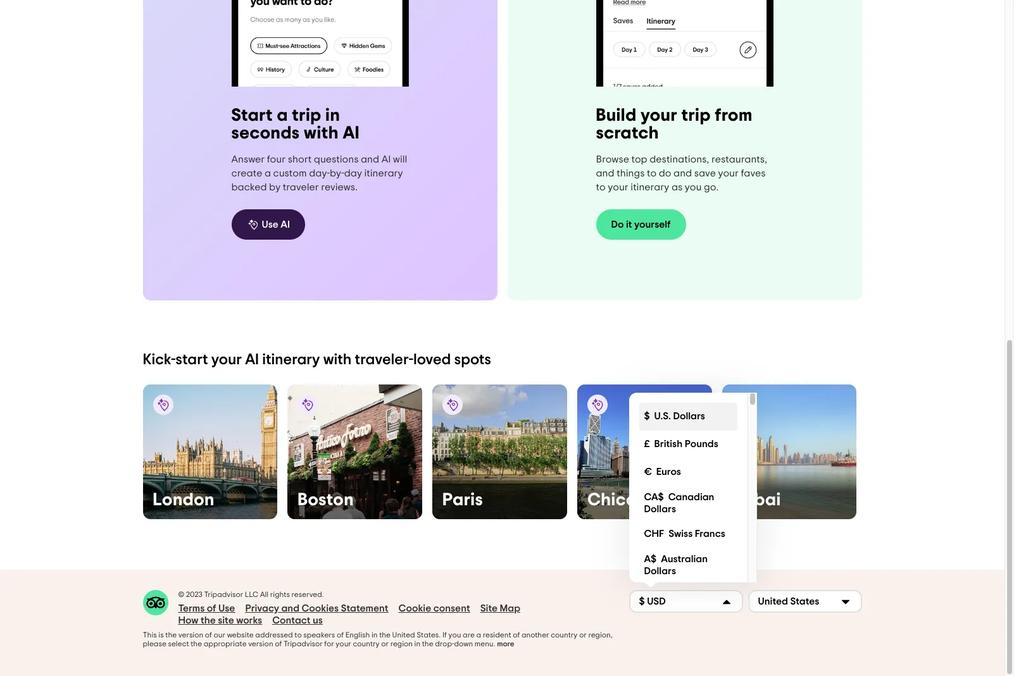 Task type: describe. For each thing, give the bounding box(es) containing it.
cookie
[[399, 604, 431, 614]]

your down things
[[608, 182, 628, 192]]

of left english
[[337, 632, 344, 639]]

and down browse
[[596, 168, 614, 179]]

do
[[611, 220, 624, 230]]

browse
[[596, 154, 629, 165]]

faves
[[741, 168, 766, 179]]

boston link
[[288, 385, 422, 520]]

reviews.
[[321, 182, 358, 192]]

privacy
[[245, 604, 279, 614]]

kick-
[[143, 353, 176, 368]]

us
[[313, 616, 323, 626]]

and down destinations,
[[674, 168, 692, 179]]

privacy and cookies statement link
[[245, 603, 388, 615]]

chf  swiss
[[644, 529, 693, 540]]

region
[[390, 640, 413, 648]]

a$  australian
[[644, 554, 708, 565]]

four
[[267, 154, 286, 164]]

you inside . if you are a resident of another country or region, please select the appropriate version of tripadvisor for your country or region in the drop-down menu.
[[448, 632, 461, 639]]

your down restaurants,
[[718, 168, 739, 179]]

1 vertical spatial to
[[596, 182, 606, 192]]

start
[[176, 353, 208, 368]]

llc
[[245, 591, 258, 599]]

down
[[454, 640, 473, 648]]

our
[[214, 632, 225, 639]]

it
[[626, 220, 632, 230]]

addressed
[[255, 632, 293, 639]]

in inside . if you are a resident of another country or region, please select the appropriate version of tripadvisor for your country or region in the drop-down menu.
[[414, 640, 420, 648]]

site map link
[[480, 603, 520, 615]]

a$  australian dollars
[[644, 554, 708, 577]]

spots
[[454, 353, 491, 368]]

rights
[[270, 591, 290, 599]]

use ai button
[[231, 209, 305, 240]]

contact
[[272, 616, 310, 626]]

contact us link
[[272, 615, 323, 627]]

the right the is
[[165, 632, 177, 639]]

trip for a
[[292, 107, 321, 124]]

your inside . if you are a resident of another country or region, please select the appropriate version of tripadvisor for your country or region in the drop-down menu.
[[336, 640, 351, 648]]

pounds
[[685, 439, 718, 450]]

ai inside start a trip in seconds with ai
[[343, 124, 360, 142]]

how the site works link
[[178, 615, 262, 627]]

£  british
[[644, 439, 683, 450]]

london
[[153, 492, 215, 509]]

use inside button
[[262, 219, 278, 230]]

united states
[[758, 597, 819, 607]]

dubai link
[[722, 385, 857, 520]]

website
[[227, 632, 254, 639]]

states inside united states popup button
[[790, 597, 819, 607]]

statement
[[341, 604, 388, 614]]

this
[[143, 632, 157, 639]]

£  british pounds
[[644, 439, 718, 450]]

build
[[596, 107, 637, 125]]

of down addressed
[[275, 640, 282, 648]]

$ usd button
[[629, 590, 743, 613]]

resident
[[483, 632, 511, 639]]

and inside answer four short questions and ai will create a custom day-by-day itinerary backed by traveler reviews.
[[361, 154, 379, 164]]

a inside . if you are a resident of another country or region, please select the appropriate version of tripadvisor for your country or region in the drop-down menu.
[[476, 632, 481, 639]]

how
[[178, 616, 198, 626]]

if
[[442, 632, 447, 639]]

day
[[344, 168, 362, 178]]

site map how the site works
[[178, 604, 520, 626]]

terms of use link
[[178, 603, 235, 615]]

speakers
[[303, 632, 335, 639]]

usd
[[647, 597, 666, 607]]

the left drop-
[[422, 640, 433, 648]]

paris
[[443, 492, 483, 509]]

do
[[659, 168, 671, 179]]

.
[[439, 632, 441, 639]]

dollars for a$  australian dollars
[[644, 566, 676, 577]]

reserved.
[[292, 591, 324, 599]]

$  u.s.
[[644, 412, 671, 422]]

your right start
[[211, 353, 242, 368]]

from
[[715, 107, 753, 125]]

questions
[[314, 154, 359, 164]]

region,
[[588, 632, 613, 639]]

scratch
[[596, 125, 659, 142]]

ca$  canadian
[[644, 492, 714, 502]]

kick-start your ai itinerary with traveler-loved spots
[[143, 353, 491, 368]]

with for seconds
[[304, 124, 339, 142]]

tripadvisor inside . if you are a resident of another country or region, please select the appropriate version of tripadvisor for your country or region in the drop-down menu.
[[284, 640, 323, 648]]

go.
[[704, 182, 719, 192]]

2 horizontal spatial to
[[647, 168, 657, 179]]

please
[[143, 640, 166, 648]]

united inside united states popup button
[[758, 597, 788, 607]]

day-
[[309, 168, 330, 178]]

seconds
[[231, 124, 300, 142]]

save
[[694, 168, 716, 179]]

as
[[672, 182, 683, 192]]

you inside browse top destinations, restaurants, and things to do and save your faves to your itinerary as you go.
[[685, 182, 702, 192]]

this is the version of our website addressed to speakers of english in the united states
[[143, 632, 439, 639]]

francs
[[695, 529, 725, 540]]

0 vertical spatial or
[[579, 632, 587, 639]]

traveler-
[[355, 353, 413, 368]]

$  u.s. dollars
[[644, 412, 705, 422]]

menu.
[[475, 640, 495, 648]]

1 horizontal spatial country
[[551, 632, 578, 639]]

©
[[178, 591, 184, 599]]



Task type: vqa. For each thing, say whether or not it's contained in the screenshot.
Contact us
yes



Task type: locate. For each thing, give the bounding box(es) containing it.
1 vertical spatial with
[[323, 353, 352, 368]]

are
[[463, 632, 475, 639]]

ai inside use ai button
[[281, 219, 290, 230]]

itinerary inside answer four short questions and ai will create a custom day-by-day itinerary backed by traveler reviews.
[[364, 168, 403, 178]]

0 vertical spatial in
[[325, 107, 340, 124]]

with inside start a trip in seconds with ai
[[304, 124, 339, 142]]

2023
[[186, 591, 202, 599]]

1 vertical spatial united
[[392, 632, 415, 639]]

0 horizontal spatial country
[[353, 640, 380, 648]]

united
[[758, 597, 788, 607], [392, 632, 415, 639]]

to
[[647, 168, 657, 179], [596, 182, 606, 192], [295, 632, 302, 639]]

select
[[168, 640, 189, 648]]

1 vertical spatial itinerary
[[631, 182, 669, 192]]

1 horizontal spatial a
[[277, 107, 288, 124]]

country
[[551, 632, 578, 639], [353, 640, 380, 648]]

yourself
[[634, 220, 671, 230]]

0 vertical spatial united
[[758, 597, 788, 607]]

of up how the site works link
[[207, 604, 216, 614]]

more button
[[497, 640, 514, 649]]

list box containing $  u.s. dollars
[[629, 393, 757, 583]]

another
[[522, 632, 549, 639]]

$ usd
[[639, 597, 666, 607]]

1 vertical spatial a
[[265, 168, 271, 178]]

london link
[[143, 385, 277, 520]]

is
[[158, 632, 164, 639]]

dubai
[[732, 492, 781, 509]]

trip for your
[[681, 107, 711, 125]]

1 horizontal spatial or
[[579, 632, 587, 639]]

country right another
[[551, 632, 578, 639]]

ai down traveler
[[281, 219, 290, 230]]

english
[[345, 632, 370, 639]]

backed
[[231, 182, 267, 192]]

dollars inside ca$  canadian dollars
[[644, 504, 676, 515]]

works
[[236, 616, 262, 626]]

terms of use
[[178, 604, 235, 614]]

0 vertical spatial with
[[304, 124, 339, 142]]

country down english
[[353, 640, 380, 648]]

1 horizontal spatial trip
[[681, 107, 711, 125]]

a right are
[[476, 632, 481, 639]]

0 horizontal spatial tripadvisor
[[204, 591, 243, 599]]

your right "build"
[[641, 107, 677, 125]]

tripadvisor
[[204, 591, 243, 599], [284, 640, 323, 648]]

trip
[[292, 107, 321, 124], [681, 107, 711, 125]]

to down "contact us" link
[[295, 632, 302, 639]]

list box
[[629, 393, 757, 583]]

0 vertical spatial you
[[685, 182, 702, 192]]

loved
[[413, 353, 451, 368]]

your
[[641, 107, 677, 125], [718, 168, 739, 179], [608, 182, 628, 192], [211, 353, 242, 368], [336, 640, 351, 648]]

to left do
[[647, 168, 657, 179]]

united states button
[[748, 590, 862, 613]]

chicago link
[[577, 385, 712, 520]]

0 horizontal spatial you
[[448, 632, 461, 639]]

0 vertical spatial country
[[551, 632, 578, 639]]

1 horizontal spatial in
[[372, 632, 378, 639]]

0 vertical spatial states
[[790, 597, 819, 607]]

by
[[269, 182, 281, 192]]

1 horizontal spatial tripadvisor
[[284, 640, 323, 648]]

or left region
[[381, 640, 389, 648]]

boston
[[298, 492, 354, 509]]

0 horizontal spatial trip
[[292, 107, 321, 124]]

1 vertical spatial you
[[448, 632, 461, 639]]

2 vertical spatial itinerary
[[262, 353, 320, 368]]

with for itinerary
[[323, 353, 352, 368]]

in right english
[[372, 632, 378, 639]]

and up day
[[361, 154, 379, 164]]

site
[[480, 604, 498, 614]]

trip up short
[[292, 107, 321, 124]]

itinerary inside browse top destinations, restaurants, and things to do and save your faves to your itinerary as you go.
[[631, 182, 669, 192]]

0 vertical spatial a
[[277, 107, 288, 124]]

chicago
[[587, 492, 659, 509]]

the
[[201, 616, 216, 626], [165, 632, 177, 639], [379, 632, 391, 639], [191, 640, 202, 648], [422, 640, 433, 648]]

tripadvisor down this is the version of our website addressed to speakers of english in the united states
[[284, 640, 323, 648]]

build your trip from scratch
[[596, 107, 753, 142]]

to down browse
[[596, 182, 606, 192]]

do it yourself
[[611, 220, 671, 230]]

the down terms of use link
[[201, 616, 216, 626]]

privacy and cookies statement
[[245, 604, 388, 614]]

0 vertical spatial use
[[262, 219, 278, 230]]

consent
[[433, 604, 470, 614]]

trip left from
[[681, 107, 711, 125]]

ai inside answer four short questions and ai will create a custom day-by-day itinerary backed by traveler reviews.
[[381, 154, 391, 164]]

use down by
[[262, 219, 278, 230]]

0 horizontal spatial version
[[178, 632, 203, 639]]

1 vertical spatial in
[[372, 632, 378, 639]]

trip inside start a trip in seconds with ai
[[292, 107, 321, 124]]

0 vertical spatial version
[[178, 632, 203, 639]]

ai right start
[[245, 353, 259, 368]]

0 horizontal spatial to
[[295, 632, 302, 639]]

with up questions
[[304, 124, 339, 142]]

dollars for $  u.s. dollars
[[673, 412, 705, 422]]

dollars down a$  australian
[[644, 566, 676, 577]]

states
[[790, 597, 819, 607], [417, 632, 439, 639]]

answer four short questions and ai will create a custom day-by-day itinerary backed by traveler reviews.
[[231, 154, 407, 192]]

a right start
[[277, 107, 288, 124]]

the right select on the bottom left
[[191, 640, 202, 648]]

2 horizontal spatial a
[[476, 632, 481, 639]]

a inside start a trip in seconds with ai
[[277, 107, 288, 124]]

1 horizontal spatial to
[[596, 182, 606, 192]]

0 horizontal spatial use
[[218, 604, 235, 614]]

2 vertical spatial in
[[414, 640, 420, 648]]

dollars down ca$  canadian
[[644, 504, 676, 515]]

. if you are a resident of another country or region, please select the appropriate version of tripadvisor for your country or region in the drop-down menu.
[[143, 632, 613, 648]]

create
[[231, 168, 262, 178]]

1 horizontal spatial states
[[790, 597, 819, 607]]

© 2023 tripadvisor llc all rights reserved.
[[178, 591, 324, 599]]

1 horizontal spatial united
[[758, 597, 788, 607]]

$
[[639, 597, 645, 607]]

use up the 'site'
[[218, 604, 235, 614]]

chf  swiss francs
[[644, 529, 725, 540]]

start
[[231, 107, 273, 124]]

1 horizontal spatial itinerary
[[364, 168, 403, 178]]

1 vertical spatial country
[[353, 640, 380, 648]]

cookie consent button
[[399, 603, 470, 615]]

traveler
[[283, 182, 319, 192]]

and up contact
[[281, 604, 299, 614]]

version inside . if you are a resident of another country or region, please select the appropriate version of tripadvisor for your country or region in the drop-down menu.
[[248, 640, 273, 648]]

1 vertical spatial states
[[417, 632, 439, 639]]

0 vertical spatial to
[[647, 168, 657, 179]]

a up by
[[265, 168, 271, 178]]

1 horizontal spatial you
[[685, 182, 702, 192]]

or
[[579, 632, 587, 639], [381, 640, 389, 648]]

0 vertical spatial itinerary
[[364, 168, 403, 178]]

of up more button
[[513, 632, 520, 639]]

0 horizontal spatial united
[[392, 632, 415, 639]]

in right region
[[414, 640, 420, 648]]

the up region
[[379, 632, 391, 639]]

in up questions
[[325, 107, 340, 124]]

version
[[178, 632, 203, 639], [248, 640, 273, 648]]

terms
[[178, 604, 205, 614]]

trip inside build your trip from scratch
[[681, 107, 711, 125]]

0 vertical spatial tripadvisor
[[204, 591, 243, 599]]

1 vertical spatial dollars
[[644, 504, 676, 515]]

your inside build your trip from scratch
[[641, 107, 677, 125]]

of left our
[[205, 632, 212, 639]]

with left traveler-
[[323, 353, 352, 368]]

map
[[500, 604, 520, 614]]

version down addressed
[[248, 640, 273, 648]]

2 vertical spatial dollars
[[644, 566, 676, 577]]

1 horizontal spatial version
[[248, 640, 273, 648]]

in inside start a trip in seconds with ai
[[325, 107, 340, 124]]

0 horizontal spatial a
[[265, 168, 271, 178]]

ai up questions
[[343, 124, 360, 142]]

1 horizontal spatial use
[[262, 219, 278, 230]]

custom
[[273, 168, 307, 178]]

answer
[[231, 154, 265, 164]]

dollars for ca$  canadian dollars
[[644, 504, 676, 515]]

restaurants,
[[711, 154, 767, 165]]

do it yourself button
[[596, 210, 686, 240]]

0 vertical spatial dollars
[[673, 412, 705, 422]]

2 horizontal spatial in
[[414, 640, 420, 648]]

0 horizontal spatial itinerary
[[262, 353, 320, 368]]

and
[[361, 154, 379, 164], [596, 168, 614, 179], [674, 168, 692, 179], [281, 604, 299, 614]]

1 vertical spatial or
[[381, 640, 389, 648]]

a inside answer four short questions and ai will create a custom day-by-day itinerary backed by traveler reviews.
[[265, 168, 271, 178]]

cookie consent
[[399, 604, 470, 614]]

by-
[[330, 168, 344, 178]]

browse top destinations, restaurants, and things to do and save your faves to your itinerary as you go.
[[596, 154, 767, 192]]

the inside the site map how the site works
[[201, 616, 216, 626]]

version down how at the left of page
[[178, 632, 203, 639]]

2 horizontal spatial itinerary
[[631, 182, 669, 192]]

your right the for
[[336, 640, 351, 648]]

€  euros
[[644, 467, 681, 477]]

1 vertical spatial tripadvisor
[[284, 640, 323, 648]]

0 horizontal spatial or
[[381, 640, 389, 648]]

0 horizontal spatial in
[[325, 107, 340, 124]]

of
[[207, 604, 216, 614], [205, 632, 212, 639], [337, 632, 344, 639], [513, 632, 520, 639], [275, 640, 282, 648]]

1 vertical spatial version
[[248, 640, 273, 648]]

paris link
[[432, 385, 567, 520]]

2 vertical spatial a
[[476, 632, 481, 639]]

dollars up £  british pounds
[[673, 412, 705, 422]]

ai left the will
[[381, 154, 391, 164]]

ca$  canadian dollars
[[644, 492, 714, 515]]

cookies
[[302, 604, 339, 614]]

you right as
[[685, 182, 702, 192]]

contact us
[[272, 616, 323, 626]]

1 vertical spatial use
[[218, 604, 235, 614]]

or left the region,
[[579, 632, 587, 639]]

tripadvisor up the terms of use
[[204, 591, 243, 599]]

top
[[631, 154, 647, 165]]

0 horizontal spatial states
[[417, 632, 439, 639]]

dollars inside a$  australian dollars
[[644, 566, 676, 577]]

you right if
[[448, 632, 461, 639]]

2 vertical spatial to
[[295, 632, 302, 639]]

for
[[324, 640, 334, 648]]



